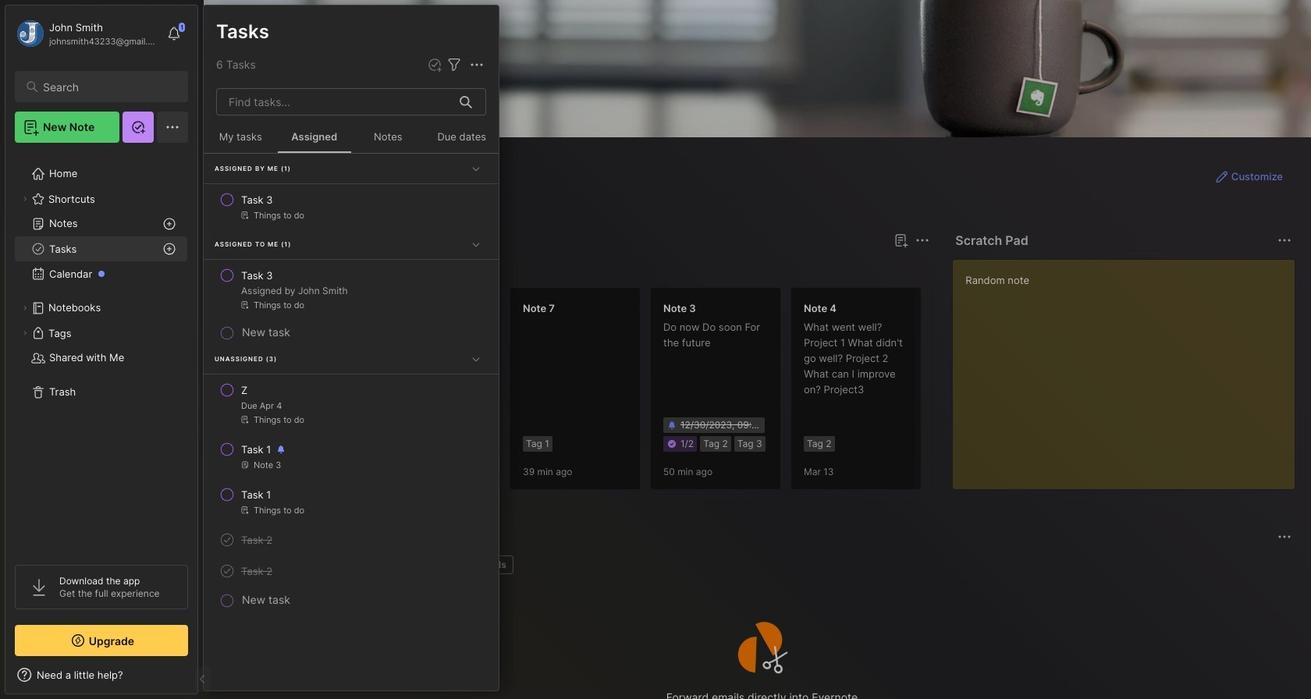 Task type: vqa. For each thing, say whether or not it's contained in the screenshot.
2nd row from the top of the page
yes



Task type: locate. For each thing, give the bounding box(es) containing it.
row group
[[204, 154, 499, 612], [229, 287, 1312, 500]]

task 1 8 cell
[[241, 487, 271, 503]]

task 2 9 cell
[[241, 532, 273, 548]]

Filter tasks field
[[445, 55, 464, 74]]

2 row from the top
[[210, 262, 493, 318]]

1 row from the top
[[210, 186, 493, 228]]

4 row from the top
[[210, 436, 493, 478]]

task 2 10 cell
[[241, 564, 273, 579]]

task 3 3 cell
[[241, 268, 273, 283]]

row
[[210, 186, 493, 228], [210, 262, 493, 318], [210, 376, 493, 433], [210, 436, 493, 478], [210, 481, 493, 523], [210, 526, 493, 554], [210, 557, 493, 586]]

1 tab list from the top
[[232, 259, 928, 278]]

1 vertical spatial tab list
[[232, 556, 1290, 575]]

expand notebooks image
[[20, 304, 30, 313]]

z 6 cell
[[241, 383, 248, 398]]

0 vertical spatial tab list
[[232, 259, 928, 278]]

None search field
[[43, 77, 174, 96]]

tab
[[232, 259, 278, 278], [284, 259, 347, 278], [232, 556, 291, 575], [470, 556, 514, 575]]

tree
[[5, 152, 198, 551]]

task 1 7 cell
[[241, 442, 271, 457]]

3 row from the top
[[210, 376, 493, 433]]

tab list
[[232, 259, 928, 278], [232, 556, 1290, 575]]

filter tasks image
[[445, 55, 464, 74]]

6 row from the top
[[210, 526, 493, 554]]

Account field
[[15, 18, 159, 49]]



Task type: describe. For each thing, give the bounding box(es) containing it.
Search text field
[[43, 80, 174, 94]]

More actions and view options field
[[464, 55, 486, 74]]

WHAT'S NEW field
[[5, 663, 198, 688]]

Start writing… text field
[[966, 260, 1294, 477]]

task 3 1 cell
[[241, 192, 273, 208]]

new task image
[[427, 57, 443, 73]]

more actions and view options image
[[468, 55, 486, 74]]

expand tags image
[[20, 329, 30, 338]]

tree inside main element
[[5, 152, 198, 551]]

5 row from the top
[[210, 481, 493, 523]]

none search field inside main element
[[43, 77, 174, 96]]

2 tab list from the top
[[232, 556, 1290, 575]]

click to collapse image
[[197, 671, 209, 689]]

main element
[[0, 0, 203, 700]]

7 row from the top
[[210, 557, 493, 586]]

Find tasks… text field
[[219, 89, 450, 115]]



